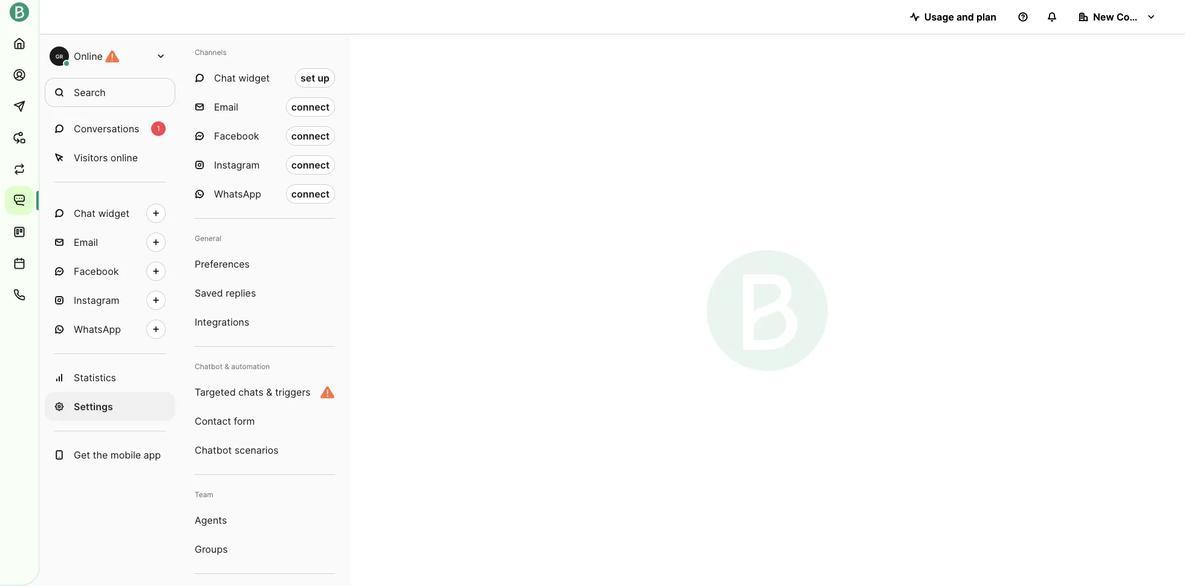 Task type: vqa. For each thing, say whether or not it's contained in the screenshot.
'Response'
no



Task type: describe. For each thing, give the bounding box(es) containing it.
integrations
[[195, 316, 249, 328]]

chatbot scenarios
[[195, 445, 279, 457]]

visitors
[[74, 152, 108, 164]]

preferences
[[195, 258, 250, 270]]

chat widget link
[[45, 199, 175, 228]]

the
[[93, 449, 108, 461]]

search
[[74, 86, 106, 99]]

1 vertical spatial facebook
[[74, 266, 119, 278]]

1 horizontal spatial facebook
[[214, 130, 259, 142]]

and
[[957, 11, 974, 23]]

chats
[[238, 386, 264, 399]]

whatsapp link
[[45, 315, 175, 344]]

1 horizontal spatial chat widget
[[214, 72, 270, 84]]

gr
[[55, 53, 63, 60]]

targeted
[[195, 386, 236, 399]]

saved replies link
[[185, 279, 345, 308]]

online
[[74, 50, 103, 62]]

usage and plan
[[925, 11, 997, 23]]

mobile
[[111, 449, 141, 461]]

search link
[[45, 78, 175, 107]]

1 horizontal spatial &
[[266, 386, 272, 399]]

targeted chats & triggers link
[[185, 378, 345, 407]]

company
[[1117, 11, 1162, 23]]

form
[[234, 416, 255, 428]]

connect for instagram
[[291, 159, 330, 171]]

visitors online
[[74, 152, 138, 164]]

connect for whatsapp
[[291, 188, 330, 200]]

set up
[[301, 72, 330, 84]]

plan
[[977, 11, 997, 23]]

visitors online link
[[45, 143, 175, 172]]

agents link
[[185, 506, 345, 535]]

1 vertical spatial chat
[[74, 207, 96, 220]]

up
[[318, 72, 330, 84]]

settings
[[74, 401, 113, 413]]

integrations link
[[185, 308, 345, 337]]

connect for email
[[291, 101, 330, 113]]

preferences link
[[185, 250, 345, 279]]

contact
[[195, 416, 231, 428]]

facebook link
[[45, 257, 175, 286]]

0 vertical spatial email
[[214, 101, 238, 113]]

app
[[144, 449, 161, 461]]

get the mobile app
[[74, 449, 161, 461]]

conversations
[[74, 123, 139, 135]]

chatbot for chatbot scenarios
[[195, 445, 232, 457]]



Task type: locate. For each thing, give the bounding box(es) containing it.
widget
[[239, 72, 270, 84], [98, 207, 129, 220]]

chatbot & automation
[[195, 362, 270, 371]]

facebook
[[214, 130, 259, 142], [74, 266, 119, 278]]

online
[[111, 152, 138, 164]]

replies
[[226, 287, 256, 299]]

chatbot up targeted
[[195, 362, 223, 371]]

1 horizontal spatial whatsapp
[[214, 188, 261, 200]]

4 connect from the top
[[291, 188, 330, 200]]

1 horizontal spatial widget
[[239, 72, 270, 84]]

settings link
[[45, 393, 175, 422]]

0 vertical spatial whatsapp
[[214, 188, 261, 200]]

instagram link
[[45, 286, 175, 315]]

chat down channels
[[214, 72, 236, 84]]

0 vertical spatial chat
[[214, 72, 236, 84]]

get the mobile app link
[[45, 441, 175, 470]]

0 vertical spatial &
[[225, 362, 229, 371]]

1 vertical spatial chat widget
[[74, 207, 129, 220]]

channels
[[195, 48, 227, 57]]

email down channels
[[214, 101, 238, 113]]

usage
[[925, 11, 954, 23]]

0 vertical spatial chat widget
[[214, 72, 270, 84]]

2 chatbot from the top
[[195, 445, 232, 457]]

2 connect from the top
[[291, 130, 330, 142]]

agents
[[195, 515, 227, 527]]

0 horizontal spatial chat widget
[[74, 207, 129, 220]]

chat up the email link
[[74, 207, 96, 220]]

connect for facebook
[[291, 130, 330, 142]]

chat widget up the email link
[[74, 207, 129, 220]]

widget up the email link
[[98, 207, 129, 220]]

0 vertical spatial widget
[[239, 72, 270, 84]]

whatsapp up general
[[214, 188, 261, 200]]

new company button
[[1069, 5, 1166, 29]]

1 chatbot from the top
[[195, 362, 223, 371]]

instagram
[[214, 159, 260, 171], [74, 295, 119, 307]]

1 vertical spatial email
[[74, 236, 98, 249]]

0 vertical spatial instagram
[[214, 159, 260, 171]]

whatsapp
[[214, 188, 261, 200], [74, 324, 121, 336]]

email link
[[45, 228, 175, 257]]

contact form
[[195, 416, 255, 428]]

1 vertical spatial widget
[[98, 207, 129, 220]]

0 horizontal spatial &
[[225, 362, 229, 371]]

widget left set at top
[[239, 72, 270, 84]]

0 vertical spatial chatbot
[[195, 362, 223, 371]]

0 horizontal spatial whatsapp
[[74, 324, 121, 336]]

chatbot
[[195, 362, 223, 371], [195, 445, 232, 457]]

1 horizontal spatial email
[[214, 101, 238, 113]]

general
[[195, 234, 221, 243]]

1 vertical spatial instagram
[[74, 295, 119, 307]]

groups link
[[185, 535, 345, 564]]

team
[[195, 491, 213, 500]]

0 vertical spatial facebook
[[214, 130, 259, 142]]

new
[[1094, 11, 1114, 23]]

0 horizontal spatial widget
[[98, 207, 129, 220]]

connect
[[291, 101, 330, 113], [291, 130, 330, 142], [291, 159, 330, 171], [291, 188, 330, 200]]

chat widget down channels
[[214, 72, 270, 84]]

whatsapp down instagram link on the left of the page
[[74, 324, 121, 336]]

chat widget
[[214, 72, 270, 84], [74, 207, 129, 220]]

contact form link
[[185, 407, 345, 436]]

chatbot down contact
[[195, 445, 232, 457]]

& right chats
[[266, 386, 272, 399]]

statistics
[[74, 372, 116, 384]]

0 horizontal spatial instagram
[[74, 295, 119, 307]]

set
[[301, 72, 315, 84]]

1 connect from the top
[[291, 101, 330, 113]]

triggers
[[275, 386, 311, 399]]

1 vertical spatial whatsapp
[[74, 324, 121, 336]]

0 horizontal spatial chat
[[74, 207, 96, 220]]

targeted chats & triggers
[[195, 386, 311, 399]]

new company
[[1094, 11, 1162, 23]]

1 vertical spatial &
[[266, 386, 272, 399]]

3 connect from the top
[[291, 159, 330, 171]]

1 horizontal spatial chat
[[214, 72, 236, 84]]

saved replies
[[195, 287, 256, 299]]

0 horizontal spatial facebook
[[74, 266, 119, 278]]

email
[[214, 101, 238, 113], [74, 236, 98, 249]]

get
[[74, 449, 90, 461]]

1 horizontal spatial instagram
[[214, 159, 260, 171]]

automation
[[231, 362, 270, 371]]

chat
[[214, 72, 236, 84], [74, 207, 96, 220]]

1
[[157, 124, 160, 133]]

&
[[225, 362, 229, 371], [266, 386, 272, 399]]

& left automation
[[225, 362, 229, 371]]

scenarios
[[235, 445, 279, 457]]

chatbot scenarios link
[[185, 436, 345, 465]]

saved
[[195, 287, 223, 299]]

usage and plan button
[[900, 5, 1006, 29]]

chatbot for chatbot & automation
[[195, 362, 223, 371]]

email up facebook link
[[74, 236, 98, 249]]

statistics link
[[45, 363, 175, 393]]

groups
[[195, 544, 228, 556]]

1 vertical spatial chatbot
[[195, 445, 232, 457]]

0 horizontal spatial email
[[74, 236, 98, 249]]



